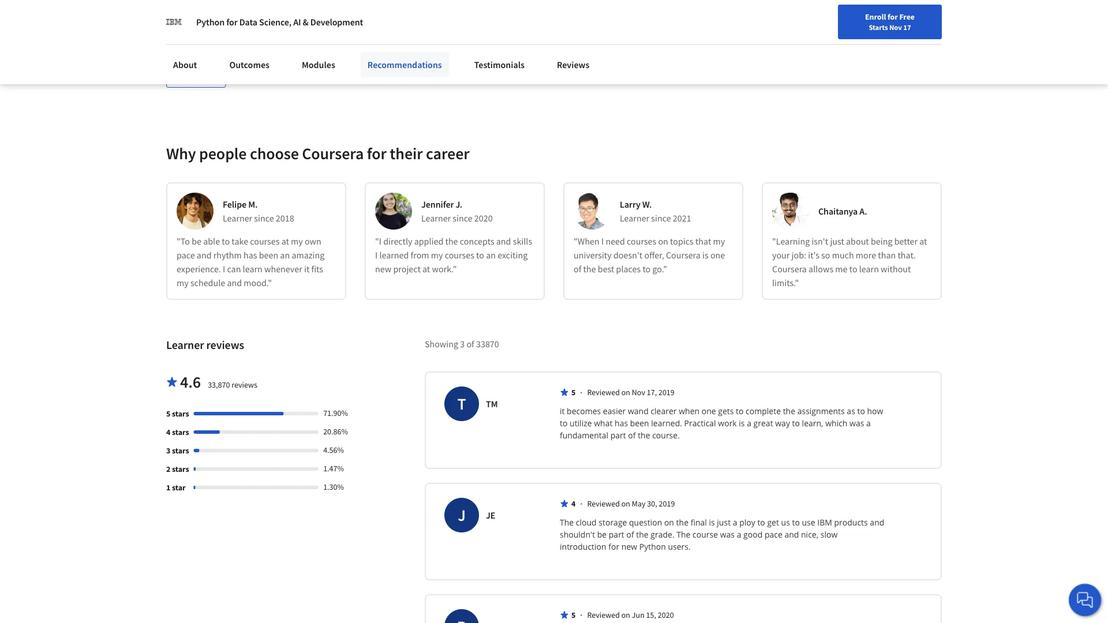 Task type: locate. For each thing, give the bounding box(es) containing it.
1 vertical spatial has
[[615, 418, 628, 429]]

an
[[280, 249, 290, 261], [486, 249, 496, 261]]

learner inside jennifer j. learner since 2020
[[421, 212, 451, 224]]

0 vertical spatial 5
[[571, 387, 576, 398]]

enroll
[[865, 12, 886, 22]]

fits
[[311, 263, 323, 275]]

0 horizontal spatial since
[[254, 212, 274, 224]]

1 horizontal spatial 2020
[[658, 610, 674, 620]]

since down w.
[[651, 212, 671, 224]]

"learning
[[772, 236, 810, 247]]

one inside the it becomes easier wand clearer when one gets to complete the assignments as to how to utilize what has been learned. practical work is a great way to learn, which was a fundamental part of the course.
[[702, 406, 716, 417]]

1 an from the left
[[280, 249, 290, 261]]

is right final
[[709, 517, 715, 528]]

at down 2018
[[281, 236, 289, 247]]

courses inside "when i need courses on topics that my university doesn't offer, coursera is one of the best places to go."
[[627, 236, 656, 247]]

fundamental
[[560, 430, 608, 441]]

1 star
[[166, 483, 186, 493]]

one up the practical
[[702, 406, 716, 417]]

stars down 5 stars at the left
[[172, 427, 189, 438]]

it inside the it becomes easier wand clearer when one gets to complete the assignments as to how to utilize what has been learned. practical work is a great way to learn, which was a fundamental part of the course.
[[560, 406, 565, 417]]

ai
[[293, 16, 301, 28]]

a left ploy
[[733, 517, 737, 528]]

1.47%
[[323, 464, 344, 474]]

learner down larry
[[620, 212, 649, 224]]

0 horizontal spatial your
[[772, 249, 790, 261]]

go."
[[652, 263, 667, 275]]

just
[[830, 236, 844, 247], [717, 517, 731, 528]]

0 horizontal spatial has
[[244, 249, 257, 261]]

nov inside enroll for free starts nov 17
[[889, 23, 902, 32]]

my left own
[[291, 236, 303, 247]]

1 vertical spatial 2019
[[659, 499, 675, 509]]

1
[[166, 483, 170, 493]]

be down the storage
[[597, 529, 607, 540]]

3 stars from the top
[[172, 446, 189, 456]]

2019 for t
[[658, 387, 675, 398]]

0 vertical spatial one
[[710, 249, 725, 261]]

show fewer button
[[166, 67, 226, 88]]

courses up 'offer,'
[[627, 236, 656, 247]]

4 stars from the top
[[172, 464, 189, 474]]

reviews for 33,870 reviews
[[232, 380, 257, 390]]

1 horizontal spatial be
[[597, 529, 607, 540]]

schedule
[[190, 277, 225, 289]]

1 horizontal spatial i
[[375, 249, 378, 261]]

the right applied
[[445, 236, 458, 247]]

courses up work." at top left
[[445, 249, 474, 261]]

modules
[[302, 59, 335, 70]]

nov left 17,
[[632, 387, 645, 398]]

3 since from the left
[[651, 212, 671, 224]]

work
[[718, 418, 737, 429]]

1 vertical spatial just
[[717, 517, 731, 528]]

for
[[888, 12, 898, 22], [226, 16, 238, 28], [367, 143, 387, 164], [608, 541, 619, 552]]

2 horizontal spatial courses
[[627, 236, 656, 247]]

0 horizontal spatial was
[[720, 529, 735, 540]]

0 vertical spatial your
[[804, 13, 820, 24]]

t
[[457, 394, 466, 414]]

1 horizontal spatial is
[[709, 517, 715, 528]]

enroll for free starts nov 17
[[865, 12, 915, 32]]

just inside "learning isn't just about being better at your job: it's so much more than that. coursera allows me to learn without limits."
[[830, 236, 844, 247]]

find
[[788, 13, 803, 24]]

1 horizontal spatial at
[[422, 263, 430, 275]]

been inside "to be able to take courses at my own pace and rhythm has been an amazing experience. i can learn whenever it fits my schedule and mood."
[[259, 249, 278, 261]]

pace down "to
[[177, 249, 195, 261]]

learn for more
[[859, 263, 879, 275]]

0 vertical spatial is
[[702, 249, 709, 261]]

and up exciting
[[496, 236, 511, 247]]

learner
[[223, 212, 252, 224], [421, 212, 451, 224], [620, 212, 649, 224], [166, 338, 204, 352]]

15,
[[646, 610, 656, 620]]

as
[[847, 406, 855, 417]]

0 horizontal spatial 4
[[166, 427, 170, 438]]

the left course.
[[638, 430, 650, 441]]

0 horizontal spatial pace
[[177, 249, 195, 261]]

0 vertical spatial nov
[[889, 23, 902, 32]]

0 horizontal spatial coursera
[[302, 143, 364, 164]]

may
[[632, 499, 646, 509]]

1 vertical spatial reviewed
[[587, 499, 620, 509]]

1 horizontal spatial your
[[804, 13, 820, 24]]

at inside "learning isn't just about being better at your job: it's so much more than that. coursera allows me to learn without limits."
[[920, 236, 927, 247]]

part down the storage
[[609, 529, 624, 540]]

when
[[679, 406, 700, 417]]

on for nov
[[621, 387, 630, 398]]

pace
[[177, 249, 195, 261], [765, 529, 783, 540]]

1 horizontal spatial it
[[560, 406, 565, 417]]

from
[[411, 249, 429, 261]]

1 horizontal spatial course
[[374, 39, 398, 49]]

0 vertical spatial 2020
[[474, 212, 493, 224]]

1 horizontal spatial coursera
[[666, 249, 701, 261]]

2020 right 15,
[[658, 610, 674, 620]]

on up 'offer,'
[[658, 236, 668, 247]]

show notifications image
[[952, 14, 966, 28]]

python inside collection element
[[267, 12, 295, 23]]

1 vertical spatial is
[[739, 418, 745, 429]]

jennifer j. learner since 2020
[[421, 199, 493, 224]]

for left the their
[[367, 143, 387, 164]]

1 vertical spatial 2020
[[658, 610, 674, 620]]

3 right showing
[[460, 338, 465, 350]]

1 horizontal spatial just
[[830, 236, 844, 247]]

jun
[[632, 610, 645, 620]]

new down learned
[[375, 263, 391, 275]]

2 learn from the left
[[859, 263, 879, 275]]

an down concepts
[[486, 249, 496, 261]]

one inside "when i need courses on topics that my university doesn't offer, coursera is one of the best places to go."
[[710, 249, 725, 261]]

pace inside the cloud storage question on the final is just a ploy to get us to use ibm products and shouldn't be part of the grade. the course was a good pace and nice, slow introduction for new python users.
[[765, 529, 783, 540]]

4 down 5 stars at the left
[[166, 427, 170, 438]]

the up way
[[783, 406, 795, 417]]

on left may
[[621, 499, 630, 509]]

your right find
[[804, 13, 820, 24]]

2 reviewed from the top
[[587, 499, 620, 509]]

1 reviewed from the top
[[587, 387, 620, 398]]

just up course
[[717, 517, 731, 528]]

2 horizontal spatial since
[[651, 212, 671, 224]]

was right course
[[720, 529, 735, 540]]

2 vertical spatial is
[[709, 517, 715, 528]]

17
[[903, 23, 911, 32]]

2 vertical spatial reviewed
[[587, 610, 620, 620]]

learner inside felipe m. learner since 2018
[[223, 212, 252, 224]]

3 stars
[[166, 446, 189, 456]]

0 horizontal spatial is
[[702, 249, 709, 261]]

the inside '"i directly applied the concepts and skills i learned from my courses to an exciting new project at work."'
[[445, 236, 458, 247]]

stars for 3 stars
[[172, 446, 189, 456]]

4 up shouldn't
[[571, 499, 576, 509]]

an up whenever
[[280, 249, 290, 261]]

recommendations link
[[361, 52, 449, 77]]

final
[[691, 517, 707, 528]]

at for better
[[920, 236, 927, 247]]

0 horizontal spatial the
[[560, 517, 574, 528]]

at down "from"
[[422, 263, 430, 275]]

1 horizontal spatial has
[[615, 418, 628, 429]]

1 vertical spatial reviews
[[232, 380, 257, 390]]

at inside "to be able to take courses at my own pace and rhythm has been an amazing experience. i can learn whenever it fits my schedule and mood."
[[281, 236, 289, 247]]

me
[[835, 263, 848, 275]]

1 vertical spatial part
[[609, 529, 624, 540]]

pace down "get"
[[765, 529, 783, 540]]

of inside "when i need courses on topics that my university doesn't offer, coursera is one of the best places to go."
[[574, 263, 581, 275]]

it's
[[808, 249, 820, 261]]

2 horizontal spatial is
[[739, 418, 745, 429]]

has down take
[[244, 249, 257, 261]]

been up whenever
[[259, 249, 278, 261]]

free
[[899, 12, 915, 22]]

learn inside "learning isn't just about being better at your job: it's so much more than that. coursera allows me to learn without limits."
[[859, 263, 879, 275]]

my up work." at top left
[[431, 249, 443, 261]]

grade.
[[651, 529, 674, 540]]

20.86%
[[323, 427, 348, 437]]

an inside "to be able to take courses at my own pace and rhythm has been an amazing experience. i can learn whenever it fits my schedule and mood."
[[280, 249, 290, 261]]

cloud
[[576, 517, 597, 528]]

2019
[[658, 387, 675, 398], [659, 499, 675, 509]]

the inside "when i need courses on topics that my university doesn't offer, coursera is one of the best places to go."
[[583, 263, 596, 275]]

1 learn from the left
[[243, 263, 262, 275]]

on for may
[[621, 499, 630, 509]]

0 horizontal spatial learn
[[243, 263, 262, 275]]

good
[[743, 529, 763, 540]]

0 horizontal spatial be
[[192, 236, 201, 247]]

1 vertical spatial new
[[621, 541, 637, 552]]

career
[[426, 143, 470, 164]]

0 vertical spatial coursera
[[302, 143, 364, 164]]

i inside '"i directly applied the concepts and skills i learned from my courses to an exciting new project at work."'
[[375, 249, 378, 261]]

1 stars from the top
[[172, 409, 189, 419]]

my right that
[[713, 236, 725, 247]]

learner for felipe
[[223, 212, 252, 224]]

0 vertical spatial 2019
[[658, 387, 675, 398]]

1 vertical spatial it
[[560, 406, 565, 417]]

2 vertical spatial i
[[223, 263, 225, 275]]

of down university
[[574, 263, 581, 275]]

0 horizontal spatial 3
[[166, 446, 170, 456]]

0 horizontal spatial courses
[[250, 236, 280, 247]]

since inside felipe m. learner since 2018
[[254, 212, 274, 224]]

chat with us image
[[1076, 591, 1094, 609]]

reviewed up easier
[[587, 387, 620, 398]]

2019 right 30,
[[659, 499, 675, 509]]

to down concepts
[[476, 249, 484, 261]]

learner for jennifer
[[421, 212, 451, 224]]

to inside "to be able to take courses at my own pace and rhythm has been an amazing experience. i can learn whenever it fits my schedule and mood."
[[222, 236, 230, 247]]

better
[[894, 236, 918, 247]]

0 vertical spatial was
[[850, 418, 864, 429]]

0 vertical spatial has
[[244, 249, 257, 261]]

0 vertical spatial reviews
[[206, 338, 244, 352]]

way
[[775, 418, 790, 429]]

it left becomes
[[560, 406, 565, 417]]

0 horizontal spatial i
[[223, 263, 225, 275]]

is inside the it becomes easier wand clearer when one gets to complete the assignments as to how to utilize what has been learned. practical work is a great way to learn, which was a fundamental part of the course.
[[739, 418, 745, 429]]

2018
[[276, 212, 294, 224]]

the down university
[[583, 263, 596, 275]]

1 vertical spatial i
[[375, 249, 378, 261]]

the up shouldn't
[[560, 517, 574, 528]]

5 up becomes
[[571, 387, 576, 398]]

courses right take
[[250, 236, 280, 247]]

is
[[702, 249, 709, 261], [739, 418, 745, 429], [709, 517, 715, 528]]

part down what
[[610, 430, 626, 441]]

to left go."
[[643, 263, 651, 275]]

courses inside "to be able to take courses at my own pace and rhythm has been an amazing experience. i can learn whenever it fits my schedule and mood."
[[250, 236, 280, 247]]

1 vertical spatial the
[[677, 529, 691, 540]]

learn down more
[[859, 263, 879, 275]]

1 vertical spatial pace
[[765, 529, 783, 540]]

it left "fits"
[[304, 263, 310, 275]]

i left the need
[[601, 236, 604, 247]]

i left can
[[223, 263, 225, 275]]

stars right 2
[[172, 464, 189, 474]]

my inside "when i need courses on topics that my university doesn't offer, coursera is one of the best places to go."
[[713, 236, 725, 247]]

1 horizontal spatial since
[[453, 212, 472, 224]]

0 horizontal spatial an
[[280, 249, 290, 261]]

mood."
[[244, 277, 272, 289]]

python right ibm icon
[[196, 16, 225, 28]]

0 vertical spatial be
[[192, 236, 201, 247]]

1 vertical spatial be
[[597, 529, 607, 540]]

been down the wand
[[630, 418, 649, 429]]

i inside "when i need courses on topics that my university doesn't offer, coursera is one of the best places to go."
[[601, 236, 604, 247]]

0 horizontal spatial just
[[717, 517, 731, 528]]

je
[[486, 510, 495, 521]]

0 horizontal spatial course
[[177, 39, 200, 49]]

1 horizontal spatial pace
[[765, 529, 783, 540]]

2 horizontal spatial coursera
[[772, 263, 807, 275]]

learner inside larry w. learner since 2021
[[620, 212, 649, 224]]

reviewed left jun
[[587, 610, 620, 620]]

courses
[[250, 236, 280, 247], [627, 236, 656, 247], [445, 249, 474, 261]]

j
[[458, 505, 466, 526]]

2
[[166, 464, 170, 474]]

1 vertical spatial 5
[[166, 409, 170, 419]]

1 horizontal spatial python
[[267, 12, 295, 23]]

to right me
[[849, 263, 857, 275]]

own
[[305, 236, 321, 247]]

1 horizontal spatial 4
[[571, 499, 576, 509]]

for left data
[[226, 16, 238, 28]]

2019 right 17,
[[658, 387, 675, 398]]

2 since from the left
[[453, 212, 472, 224]]

2 horizontal spatial i
[[601, 236, 604, 247]]

0 horizontal spatial at
[[281, 236, 289, 247]]

that
[[695, 236, 711, 247]]

0 horizontal spatial been
[[259, 249, 278, 261]]

skills
[[513, 236, 532, 247]]

0 vertical spatial reviewed
[[587, 387, 620, 398]]

1 horizontal spatial 3
[[460, 338, 465, 350]]

ploy
[[739, 517, 755, 528]]

0 vertical spatial it
[[304, 263, 310, 275]]

and down can
[[227, 277, 242, 289]]

4 for 4
[[571, 499, 576, 509]]

1 horizontal spatial learn
[[859, 263, 879, 275]]

&
[[303, 16, 309, 28]]

their
[[390, 143, 423, 164]]

on inside the cloud storage question on the final is just a ploy to get us to use ibm products and shouldn't be part of the grade. the course was a good pace and nice, slow introduction for new python users.
[[664, 517, 674, 528]]

products
[[834, 517, 868, 528]]

stars down 4 stars at the left bottom of the page
[[172, 446, 189, 456]]

1 horizontal spatial nov
[[889, 23, 902, 32]]

0 horizontal spatial it
[[304, 263, 310, 275]]

0 vertical spatial been
[[259, 249, 278, 261]]

of inside the cloud storage question on the final is just a ploy to get us to use ibm products and shouldn't be part of the grade. the course was a good pace and nice, slow introduction for new python users.
[[626, 529, 634, 540]]

to up rhythm
[[222, 236, 230, 247]]

learn up mood."
[[243, 263, 262, 275]]

on up easier
[[621, 387, 630, 398]]

2 stars from the top
[[172, 427, 189, 438]]

python right with
[[267, 12, 295, 23]]

0 horizontal spatial 2020
[[474, 212, 493, 224]]

since down j.
[[453, 212, 472, 224]]

learner down the jennifer
[[421, 212, 451, 224]]

the left final
[[676, 517, 689, 528]]

since down m. on the left
[[254, 212, 274, 224]]

great
[[754, 418, 773, 429]]

2 horizontal spatial python
[[639, 541, 666, 552]]

0 vertical spatial i
[[601, 236, 604, 247]]

reviews
[[557, 59, 590, 70]]

learn inside "to be able to take courses at my own pace and rhythm has been an amazing experience. i can learn whenever it fits my schedule and mood."
[[243, 263, 262, 275]]

for inside the cloud storage question on the final is just a ploy to get us to use ibm products and shouldn't be part of the grade. the course was a good pace and nice, slow introduction for new python users.
[[608, 541, 619, 552]]

0 vertical spatial 3
[[460, 338, 465, 350]]

courses inside '"i directly applied the concepts and skills i learned from my courses to an exciting new project at work."'
[[445, 249, 474, 261]]

new inside '"i directly applied the concepts and skills i learned from my courses to an exciting new project at work."'
[[375, 263, 391, 275]]

at right "better"
[[920, 236, 927, 247]]

0 vertical spatial part
[[610, 430, 626, 441]]

course up about
[[177, 39, 200, 49]]

since inside jennifer j. learner since 2020
[[453, 212, 472, 224]]

since
[[254, 212, 274, 224], [453, 212, 472, 224], [651, 212, 671, 224]]

reviews right 33,870
[[232, 380, 257, 390]]

just up much
[[830, 236, 844, 247]]

since inside larry w. learner since 2021
[[651, 212, 671, 224]]

i down '"i'
[[375, 249, 378, 261]]

1 vertical spatial been
[[630, 418, 649, 429]]

1 vertical spatial your
[[772, 249, 790, 261]]

job:
[[792, 249, 806, 261]]

question
[[629, 517, 662, 528]]

1 horizontal spatial the
[[677, 529, 691, 540]]

2 horizontal spatial at
[[920, 236, 927, 247]]

is down that
[[702, 249, 709, 261]]

get
[[767, 517, 779, 528]]

5 up 4 stars at the left bottom of the page
[[166, 409, 170, 419]]

reviewed for t
[[587, 387, 620, 398]]

m.
[[248, 199, 258, 210]]

star
[[172, 483, 186, 493]]

it
[[304, 263, 310, 275], [560, 406, 565, 417]]

2 an from the left
[[486, 249, 496, 261]]

learner reviews
[[166, 338, 244, 352]]

career
[[838, 13, 860, 24]]

0 horizontal spatial new
[[375, 263, 391, 275]]

5 left reviewed on jun 15, 2020
[[571, 610, 576, 620]]

1 vertical spatial 4
[[571, 499, 576, 509]]

for down the storage
[[608, 541, 619, 552]]

has down easier
[[615, 418, 628, 429]]

2 vertical spatial 5
[[571, 610, 576, 620]]

learner up 4.6
[[166, 338, 204, 352]]

learner down felipe
[[223, 212, 252, 224]]

0 vertical spatial pace
[[177, 249, 195, 261]]

stars up 4 stars at the left bottom of the page
[[172, 409, 189, 419]]

the up the users.
[[677, 529, 691, 540]]

was down as
[[850, 418, 864, 429]]

1 horizontal spatial an
[[486, 249, 496, 261]]

is inside the cloud storage question on the final is just a ploy to get us to use ibm products and shouldn't be part of the grade. the course was a good pace and nice, slow introduction for new python users.
[[709, 517, 715, 528]]

new down question
[[621, 541, 637, 552]]

1.30%
[[323, 482, 344, 492]]

1 horizontal spatial been
[[630, 418, 649, 429]]

2020 up concepts
[[474, 212, 493, 224]]

on up grade.
[[664, 517, 674, 528]]

"to
[[177, 236, 190, 247]]

4.56%
[[323, 445, 344, 455]]

reviews link
[[550, 52, 596, 77]]

and inside '"i directly applied the concepts and skills i learned from my courses to an exciting new project at work."'
[[496, 236, 511, 247]]

2 vertical spatial coursera
[[772, 263, 807, 275]]

None search field
[[165, 7, 442, 30]]

1 vertical spatial nov
[[632, 387, 645, 398]]

course up recommendations
[[374, 39, 398, 49]]

0 vertical spatial new
[[375, 263, 391, 275]]

machine
[[177, 12, 210, 23]]

the cloud storage question on the final is just a ploy to get us to use ibm products and shouldn't be part of the grade. the course was a good pace and nice, slow introduction for new python users.
[[560, 517, 886, 552]]

of down the wand
[[628, 430, 636, 441]]

on left jun
[[621, 610, 630, 620]]

nov left 17
[[889, 23, 902, 32]]

1 since from the left
[[254, 212, 274, 224]]

1 vertical spatial was
[[720, 529, 735, 540]]

can
[[227, 263, 241, 275]]

your
[[804, 13, 820, 24], [772, 249, 790, 261]]

0 vertical spatial just
[[830, 236, 844, 247]]

part
[[610, 430, 626, 441], [609, 529, 624, 540]]

reviewed up the storage
[[587, 499, 620, 509]]

2020 inside jennifer j. learner since 2020
[[474, 212, 493, 224]]



Task type: vqa. For each thing, say whether or not it's contained in the screenshot.
field to the left
no



Task type: describe. For each thing, give the bounding box(es) containing it.
easier
[[603, 406, 626, 417]]

reviewed for j
[[587, 499, 620, 509]]

exciting
[[498, 249, 528, 261]]

the down question
[[636, 529, 649, 540]]

recommendations
[[368, 59, 442, 70]]

since for w.
[[651, 212, 671, 224]]

been inside the it becomes easier wand clearer when one gets to complete the assignments as to how to utilize what has been learned. practical work is a great way to learn, which was a fundamental part of the course.
[[630, 418, 649, 429]]

a left great
[[747, 418, 751, 429]]

a down how
[[866, 418, 871, 429]]

has inside "to be able to take courses at my own pace and rhythm has been an amazing experience. i can learn whenever it fits my schedule and mood."
[[244, 249, 257, 261]]

starts
[[869, 23, 888, 32]]

of left 33870
[[467, 338, 474, 350]]

topics
[[670, 236, 694, 247]]

"to be able to take courses at my own pace and rhythm has been an amazing experience. i can learn whenever it fits my schedule and mood."
[[177, 236, 325, 289]]

learner for larry
[[620, 212, 649, 224]]

on for jun
[[621, 610, 630, 620]]

was inside the it becomes easier wand clearer when one gets to complete the assignments as to how to utilize what has been learned. practical work is a great way to learn, which was a fundamental part of the course.
[[850, 418, 864, 429]]

able
[[203, 236, 220, 247]]

much
[[832, 249, 854, 261]]

and down 'us'
[[785, 529, 799, 540]]

people
[[199, 143, 247, 164]]

"i directly applied the concepts and skills i learned from my courses to an exciting new project at work."
[[375, 236, 532, 275]]

0 horizontal spatial python
[[196, 16, 225, 28]]

4.6
[[180, 372, 201, 392]]

without
[[881, 263, 911, 275]]

to left utilize
[[560, 418, 568, 429]]

to right as
[[857, 406, 865, 417]]

stars for 4 stars
[[172, 427, 189, 438]]

i inside "to be able to take courses at my own pace and rhythm has been an amazing experience. i can learn whenever it fits my schedule and mood."
[[223, 263, 225, 275]]

it inside "to be able to take courses at my own pace and rhythm has been an amazing experience. i can learn whenever it fits my schedule and mood."
[[304, 263, 310, 275]]

2020 for jennifer j. learner since 2020
[[474, 212, 493, 224]]

python for data science, ai & development
[[196, 16, 363, 28]]

introduction
[[560, 541, 606, 552]]

gets
[[718, 406, 734, 417]]

to inside '"i directly applied the concepts and skills i learned from my courses to an exciting new project at work."'
[[476, 249, 484, 261]]

j.
[[456, 199, 462, 210]]

machine learning with python
[[177, 12, 295, 23]]

amazing
[[292, 249, 325, 261]]

show fewer
[[175, 72, 217, 83]]

a.
[[860, 206, 867, 217]]

felipe m. learner since 2018
[[223, 199, 294, 224]]

5 stars
[[166, 409, 189, 419]]

us
[[781, 517, 790, 528]]

data
[[239, 16, 257, 28]]

showing
[[425, 338, 458, 350]]

3 reviewed from the top
[[587, 610, 620, 620]]

my down experience.
[[177, 277, 189, 289]]

storage
[[599, 517, 627, 528]]

testimonials
[[474, 59, 525, 70]]

learn,
[[802, 418, 823, 429]]

practical
[[684, 418, 716, 429]]

utilize
[[570, 418, 592, 429]]

reviews for learner reviews
[[206, 338, 244, 352]]

be inside "to be able to take courses at my own pace and rhythm has been an amazing experience. i can learn whenever it fits my schedule and mood."
[[192, 236, 201, 247]]

more
[[856, 249, 876, 261]]

larry
[[620, 199, 641, 210]]

coursera inside "learning isn't just about being better at your job: it's so much more than that. coursera allows me to learn without limits."
[[772, 263, 807, 275]]

4 stars
[[166, 427, 189, 438]]

was inside the cloud storage question on the final is just a ploy to get us to use ibm products and shouldn't be part of the grade. the course was a good pace and nice, slow introduction for new python users.
[[720, 529, 735, 540]]

need
[[606, 236, 625, 247]]

on inside "when i need courses on topics that my university doesn't offer, coursera is one of the best places to go."
[[658, 236, 668, 247]]

use
[[802, 517, 815, 528]]

new
[[821, 13, 836, 24]]

since for j.
[[453, 212, 472, 224]]

collection element
[[159, 0, 949, 106]]

w.
[[642, 199, 652, 210]]

and right products
[[870, 517, 884, 528]]

show
[[175, 72, 195, 83]]

so
[[821, 249, 830, 261]]

to inside "learning isn't just about being better at your job: it's so much more than that. coursera allows me to learn without limits."
[[849, 263, 857, 275]]

tm
[[486, 398, 498, 410]]

your inside "learning isn't just about being better at your job: it's so much more than that. coursera allows me to learn without limits."
[[772, 249, 790, 261]]

to right gets
[[736, 406, 744, 417]]

reviewed on jun 15, 2020
[[587, 610, 674, 620]]

a left the good
[[737, 529, 741, 540]]

4 for 4 stars
[[166, 427, 170, 438]]

an inside '"i directly applied the concepts and skills i learned from my courses to an exciting new project at work."'
[[486, 249, 496, 261]]

just inside the cloud storage question on the final is just a ploy to get us to use ibm products and shouldn't be part of the grade. the course was a good pace and nice, slow introduction for new python users.
[[717, 517, 731, 528]]

applied
[[414, 236, 443, 247]]

doesn't
[[613, 249, 643, 261]]

2020 for reviewed on jun 15, 2020
[[658, 610, 674, 620]]

my inside '"i directly applied the concepts and skills i learned from my courses to an exciting new project at work."'
[[431, 249, 443, 261]]

"when
[[574, 236, 600, 247]]

"learning isn't just about being better at your job: it's so much more than that. coursera allows me to learn without limits."
[[772, 236, 927, 289]]

to left "get"
[[757, 517, 765, 528]]

of inside the it becomes easier wand clearer when one gets to complete the assignments as to how to utilize what has been learned. practical work is a great way to learn, which was a fundamental part of the course.
[[628, 430, 636, 441]]

5 for reviewed on nov 17, 2019
[[571, 387, 576, 398]]

1 course from the left
[[177, 39, 200, 49]]

showing 3 of 33870
[[425, 338, 499, 350]]

whenever
[[264, 263, 302, 275]]

be inside the cloud storage question on the final is just a ploy to get us to use ibm products and shouldn't be part of the grade. the course was a good pace and nice, slow introduction for new python users.
[[597, 529, 607, 540]]

project
[[393, 263, 421, 275]]

science,
[[259, 16, 292, 28]]

part inside the cloud storage question on the final is just a ploy to get us to use ibm products and shouldn't be part of the grade. the course was a good pace and nice, slow introduction for new python users.
[[609, 529, 624, 540]]

being
[[871, 236, 893, 247]]

5 for reviewed on jun 15, 2020
[[571, 610, 576, 620]]

shouldn't
[[560, 529, 595, 540]]

stars for 2 stars
[[172, 464, 189, 474]]

coursera inside "when i need courses on topics that my university doesn't offer, coursera is one of the best places to go."
[[666, 249, 701, 261]]

learned
[[379, 249, 409, 261]]

and up experience.
[[197, 249, 212, 261]]

complete
[[746, 406, 781, 417]]

about
[[846, 236, 869, 247]]

at inside '"i directly applied the concepts and skills i learned from my courses to an exciting new project at work."'
[[422, 263, 430, 275]]

to right way
[[792, 418, 800, 429]]

has inside the it becomes easier wand clearer when one gets to complete the assignments as to how to utilize what has been learned. practical work is a great way to learn, which was a fundamental part of the course.
[[615, 418, 628, 429]]

experience.
[[177, 263, 221, 275]]

course.
[[652, 430, 680, 441]]

learned.
[[651, 418, 682, 429]]

testimonials link
[[467, 52, 532, 77]]

33,870 reviews
[[208, 380, 257, 390]]

new inside the cloud storage question on the final is just a ploy to get us to use ibm products and shouldn't be part of the grade. the course was a good pace and nice, slow introduction for new python users.
[[621, 541, 637, 552]]

jennifer
[[421, 199, 454, 210]]

to right 'us'
[[792, 517, 800, 528]]

directly
[[383, 236, 412, 247]]

2 course from the left
[[374, 39, 398, 49]]

felipe
[[223, 199, 246, 210]]

part inside the it becomes easier wand clearer when one gets to complete the assignments as to how to utilize what has been learned. practical work is a great way to learn, which was a fundamental part of the course.
[[610, 430, 626, 441]]

chaitanya a.
[[818, 206, 867, 217]]

choose
[[250, 143, 299, 164]]

places
[[616, 263, 641, 275]]

to inside "when i need courses on topics that my university doesn't offer, coursera is one of the best places to go."
[[643, 263, 651, 275]]

take
[[232, 236, 248, 247]]

pace inside "to be able to take courses at my own pace and rhythm has been an amazing experience. i can learn whenever it fits my schedule and mood."
[[177, 249, 195, 261]]

best
[[598, 263, 614, 275]]

what
[[594, 418, 613, 429]]

0 vertical spatial the
[[560, 517, 574, 528]]

ibm image
[[166, 14, 182, 30]]

why
[[166, 143, 196, 164]]

0 horizontal spatial nov
[[632, 387, 645, 398]]

stars for 5 stars
[[172, 409, 189, 419]]

since for m.
[[254, 212, 274, 224]]

modules link
[[295, 52, 342, 77]]

1 vertical spatial 3
[[166, 446, 170, 456]]

for inside enroll for free starts nov 17
[[888, 12, 898, 22]]

is inside "when i need courses on topics that my university doesn't offer, coursera is one of the best places to go."
[[702, 249, 709, 261]]

which
[[825, 418, 848, 429]]

isn't
[[812, 236, 828, 247]]

outcomes
[[229, 59, 269, 70]]

2019 for j
[[659, 499, 675, 509]]

work."
[[432, 263, 457, 275]]

learn for has
[[243, 263, 262, 275]]

at for courses
[[281, 236, 289, 247]]

python inside the cloud storage question on the final is just a ploy to get us to use ibm products and shouldn't be part of the grade. the course was a good pace and nice, slow introduction for new python users.
[[639, 541, 666, 552]]



